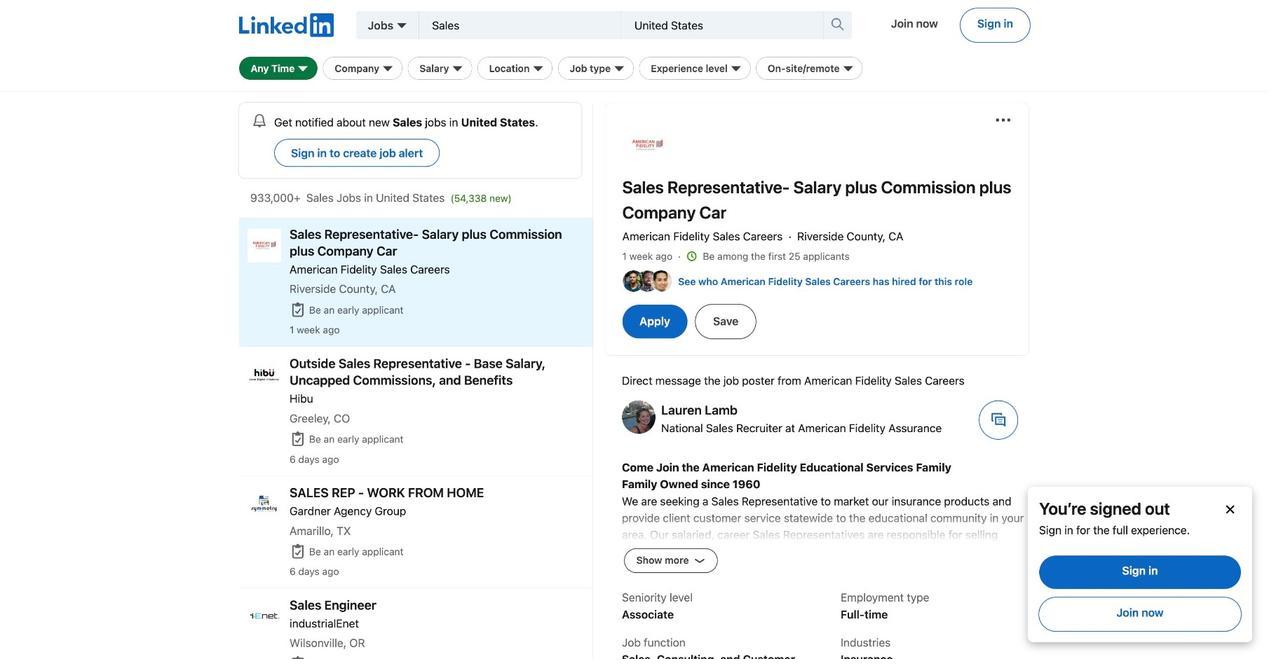 Task type: locate. For each thing, give the bounding box(es) containing it.
0 vertical spatial svg image
[[290, 302, 306, 319]]

1 vertical spatial svg image
[[290, 656, 306, 660]]

lauren lamb image
[[622, 401, 656, 434]]

clock image
[[686, 251, 697, 262]]

1 svg image from the top
[[290, 302, 306, 319]]

dialog
[[1028, 487, 1252, 643]]

main content
[[239, 103, 593, 660]]

None search field
[[419, 11, 852, 39]]

svg image
[[290, 431, 306, 448], [290, 656, 306, 660]]

1 vertical spatial svg image
[[290, 544, 306, 561]]

svg image
[[290, 302, 306, 319], [290, 544, 306, 561]]

Location search field
[[633, 18, 801, 33]]

0 vertical spatial svg image
[[290, 431, 306, 448]]



Task type: describe. For each thing, give the bounding box(es) containing it.
american fidelity sales careers image
[[622, 120, 673, 170]]

Search job titles or companies search field
[[430, 18, 599, 33]]

2 svg image from the top
[[290, 656, 306, 660]]

2 svg image from the top
[[290, 544, 306, 561]]

primary element
[[239, 0, 1030, 53]]

1 svg image from the top
[[290, 431, 306, 448]]



Task type: vqa. For each thing, say whether or not it's contained in the screenshot.
third svg icon from the top
yes



